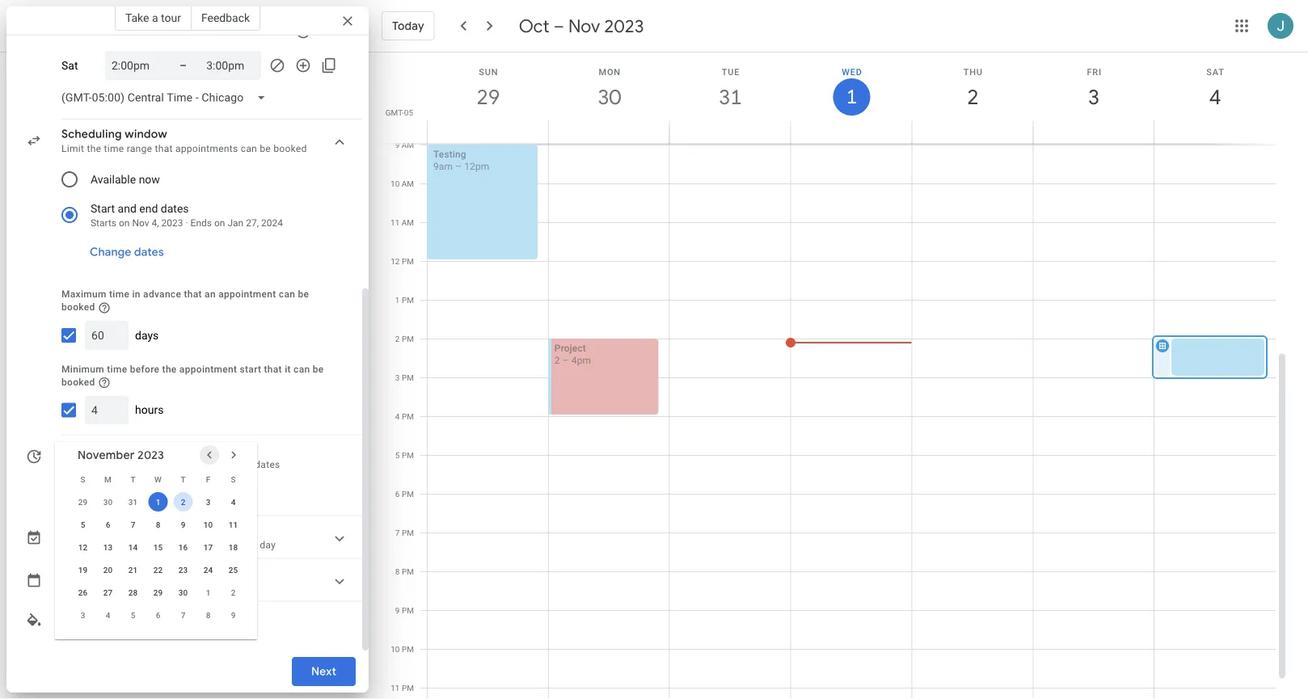 Task type: locate. For each thing, give the bounding box(es) containing it.
0 vertical spatial 30
[[597, 84, 620, 110]]

5 row from the top
[[70, 559, 246, 581]]

minimum time before the appointment start that it can be booked
[[61, 364, 324, 388]]

color
[[61, 613, 91, 628]]

2 down thu
[[966, 84, 978, 110]]

1 horizontal spatial 30
[[179, 588, 188, 598]]

12 pm from the top
[[402, 684, 414, 693]]

2 cell
[[171, 491, 196, 514]]

am down 9 am
[[402, 179, 414, 189]]

1
[[845, 84, 856, 110], [395, 296, 400, 305], [156, 497, 160, 507], [206, 588, 210, 598]]

booked
[[274, 144, 307, 155], [61, 302, 95, 313], [61, 377, 95, 388]]

2 vertical spatial 8
[[206, 611, 210, 620]]

pm for 2 pm
[[402, 334, 414, 344]]

1 vertical spatial be
[[298, 289, 309, 300]]

1 horizontal spatial for
[[201, 459, 214, 471]]

1 vertical spatial am
[[402, 179, 414, 189]]

23 element
[[173, 560, 193, 580]]

2 vertical spatial 29
[[153, 588, 163, 598]]

29 left october 30 element in the left bottom of the page
[[78, 497, 87, 507]]

calendars checked for availability
[[61, 567, 245, 581]]

a down m
[[106, 485, 112, 500]]

availability inside change a date's availability "button"
[[150, 485, 207, 500]]

1 horizontal spatial fri
[[1087, 67, 1102, 77]]

30 down 23 in the left of the page
[[179, 588, 188, 598]]

nov inside start and end dates starts on nov 4, 2023 · ends on jan 27, 2024
[[132, 218, 149, 229]]

10 inside row group
[[204, 520, 213, 530]]

9 for 9 am
[[395, 140, 400, 150]]

9 down december 2 element
[[231, 611, 236, 620]]

dates down the 4,
[[134, 245, 164, 260]]

27,
[[246, 218, 259, 229]]

Minimum amount of hours before the start of the appointment that it can be booked number field
[[91, 396, 122, 425]]

can right it
[[294, 364, 310, 375]]

1 vertical spatial can
[[279, 289, 295, 300]]

29 inside october 29 element
[[78, 497, 87, 507]]

sat left start time on saturdays text box
[[61, 59, 78, 73]]

pm up 8 pm on the left bottom of the page
[[402, 528, 414, 538]]

row group
[[70, 491, 246, 627]]

1 vertical spatial booked
[[61, 302, 95, 313]]

30
[[597, 84, 620, 110], [103, 497, 113, 507], [179, 588, 188, 598]]

it
[[285, 364, 291, 375]]

20
[[103, 565, 113, 575]]

thursday, november 2 element
[[954, 78, 992, 116]]

0 horizontal spatial t
[[131, 475, 135, 484]]

16 element
[[173, 538, 193, 557]]

booked down the maximum
[[61, 302, 95, 313]]

change a date's availability button
[[55, 478, 214, 507]]

gmt-05
[[385, 108, 413, 117]]

appointments
[[175, 144, 238, 155]]

7 for december 7 element
[[181, 611, 185, 620]]

1 horizontal spatial on
[[214, 218, 225, 229]]

sat for sat
[[61, 59, 78, 73]]

take a tour
[[125, 11, 181, 24]]

11 for 11 am
[[391, 218, 400, 228]]

3 row from the top
[[70, 514, 246, 536]]

21 element
[[123, 560, 143, 580]]

19
[[78, 565, 87, 575]]

pm up 2 pm
[[402, 296, 414, 305]]

am
[[402, 140, 414, 150], [402, 179, 414, 189], [402, 218, 414, 228]]

the for window
[[87, 144, 101, 155]]

10 pm
[[391, 645, 414, 655]]

0 vertical spatial be
[[260, 144, 271, 155]]

27
[[103, 588, 113, 598]]

pm for 9 pm
[[402, 606, 414, 616]]

nov right oct
[[568, 15, 600, 37]]

2 vertical spatial can
[[294, 364, 310, 375]]

november 2023 grid
[[70, 468, 246, 627]]

december 1 element
[[198, 583, 218, 602]]

13
[[103, 543, 113, 552]]

pm up 1 pm
[[402, 257, 414, 266]]

3 inside december 3 element
[[81, 611, 85, 620]]

2 on from the left
[[214, 218, 225, 229]]

29
[[476, 84, 499, 110], [78, 497, 87, 507], [153, 588, 163, 598]]

2 vertical spatial booked
[[61, 377, 95, 388]]

10 up 11 pm
[[391, 645, 400, 655]]

maximum
[[61, 289, 107, 300]]

booked inside minimum time before the appointment start that it can be booked
[[61, 377, 95, 388]]

1 horizontal spatial nov
[[568, 15, 600, 37]]

dates right 'end'
[[161, 202, 189, 215]]

thu 2
[[964, 67, 983, 110]]

pm for 10 pm
[[402, 645, 414, 655]]

1 vertical spatial ·
[[130, 540, 133, 552]]

that inside scheduling window limit the time range that appointments can be booked
[[155, 144, 173, 155]]

12 for 12
[[78, 543, 87, 552]]

no down booked
[[61, 540, 74, 552]]

24 element
[[198, 560, 218, 580]]

pm down 7 pm
[[402, 567, 414, 577]]

6
[[395, 490, 400, 499], [106, 520, 110, 530], [156, 611, 160, 620]]

1 on from the left
[[119, 218, 130, 229]]

booked up 2024
[[274, 144, 307, 155]]

that inside maximum time in advance that an appointment can be booked
[[184, 289, 202, 300]]

26 element
[[73, 583, 93, 602]]

10 pm from the top
[[402, 606, 414, 616]]

no left 15
[[135, 540, 148, 552]]

1 horizontal spatial 7
[[181, 611, 185, 620]]

a inside "button"
[[106, 485, 112, 500]]

time left range
[[104, 144, 124, 155]]

days
[[135, 329, 159, 342]]

2 vertical spatial 10
[[391, 645, 400, 655]]

11 element
[[224, 515, 243, 535]]

1 vertical spatial nov
[[132, 218, 149, 229]]

13 element
[[98, 538, 118, 557]]

appointment inside booked appointment settings no buffer time · no maximum bookings per day
[[106, 524, 175, 539]]

pm up 5 pm
[[402, 412, 414, 422]]

sat up saturday, november 4 element
[[1207, 67, 1225, 77]]

18
[[229, 543, 238, 552]]

11 pm from the top
[[402, 645, 414, 655]]

2023 right the 4,
[[161, 218, 183, 229]]

5 down 4 pm
[[395, 451, 400, 460]]

7 pm from the top
[[402, 490, 414, 499]]

0 horizontal spatial 29
[[78, 497, 87, 507]]

2 pm from the top
[[402, 296, 414, 305]]

0 horizontal spatial ·
[[130, 540, 133, 552]]

Start time on Saturdays text field
[[112, 56, 160, 76]]

9 pm
[[395, 606, 414, 616]]

that inside minimum time before the appointment start that it can be booked
[[264, 364, 282, 375]]

2 vertical spatial 5
[[131, 611, 135, 620]]

1 horizontal spatial 5
[[131, 611, 135, 620]]

0 vertical spatial ·
[[186, 218, 188, 229]]

1 am from the top
[[402, 140, 414, 150]]

change dates button
[[83, 233, 171, 272]]

8 up 15 element
[[156, 520, 160, 530]]

16
[[179, 543, 188, 552]]

– right oct
[[554, 15, 564, 37]]

9
[[395, 140, 400, 150], [181, 520, 185, 530], [395, 606, 400, 616], [231, 611, 236, 620]]

11 up 18
[[229, 520, 238, 530]]

2 am from the top
[[402, 179, 414, 189]]

11 down 10 pm
[[391, 684, 400, 693]]

6 for december 6 element
[[156, 611, 160, 620]]

1 vertical spatial 2023
[[161, 218, 183, 229]]

4 pm from the top
[[402, 373, 414, 383]]

availability inside calendars checked for availability dropdown button
[[187, 567, 245, 581]]

1 vertical spatial that
[[184, 289, 202, 300]]

29 down sun
[[476, 84, 499, 110]]

change down indicate
[[61, 485, 103, 500]]

1 horizontal spatial 31
[[718, 84, 741, 110]]

30 inside mon 30
[[597, 84, 620, 110]]

0 vertical spatial 8
[[156, 520, 160, 530]]

2023 up w at the bottom left of page
[[137, 448, 164, 463]]

23
[[179, 565, 188, 575]]

2 horizontal spatial be
[[313, 364, 324, 375]]

22
[[153, 565, 163, 575]]

30 down mon
[[597, 84, 620, 110]]

grid
[[375, 53, 1289, 699]]

availability for date's
[[150, 485, 207, 500]]

take
[[125, 11, 149, 24]]

change inside "button"
[[61, 485, 103, 500]]

fri
[[61, 25, 74, 39], [1087, 67, 1102, 77]]

1 for 'december 1' element
[[206, 588, 210, 598]]

1 down wed
[[845, 84, 856, 110]]

0 horizontal spatial on
[[119, 218, 130, 229]]

sun 29
[[476, 67, 499, 110]]

2 vertical spatial be
[[313, 364, 324, 375]]

–
[[554, 15, 564, 37], [179, 59, 187, 72], [455, 161, 462, 172], [563, 355, 569, 366]]

the inside scheduling window limit the time range that appointments can be booked
[[87, 144, 101, 155]]

1 for 1 pm
[[395, 296, 400, 305]]

0 vertical spatial am
[[402, 140, 414, 150]]

appointment inside maximum time in advance that an appointment can be booked
[[218, 289, 276, 300]]

the down scheduling
[[87, 144, 101, 155]]

an
[[205, 289, 216, 300]]

option group
[[55, 162, 333, 233]]

1 s from the left
[[80, 475, 85, 484]]

that
[[155, 144, 173, 155], [184, 289, 202, 300], [264, 364, 282, 375]]

a left tour
[[152, 11, 158, 24]]

2 down 1 pm
[[395, 334, 400, 344]]

change
[[90, 245, 131, 260], [61, 485, 103, 500]]

s
[[80, 475, 85, 484], [231, 475, 236, 484]]

monday, october 30 element
[[591, 78, 628, 116]]

settings
[[178, 524, 222, 539]]

12
[[391, 257, 400, 266], [78, 543, 87, 552]]

availability
[[113, 443, 171, 458], [150, 485, 207, 500], [187, 567, 245, 581]]

the inside minimum time before the appointment start that it can be booked
[[162, 364, 177, 375]]

10 element
[[198, 515, 218, 535]]

sat
[[61, 59, 78, 73], [1207, 67, 1225, 77]]

8
[[156, 520, 160, 530], [395, 567, 400, 577], [206, 611, 210, 620]]

3 column header
[[1033, 53, 1155, 144]]

0 vertical spatial can
[[241, 144, 257, 155]]

0 vertical spatial that
[[155, 144, 173, 155]]

1 vertical spatial 30
[[103, 497, 113, 507]]

31 right october 30 element in the left bottom of the page
[[128, 497, 138, 507]]

29 inside 29 element
[[153, 588, 163, 598]]

sat inside 4 column header
[[1207, 67, 1225, 77]]

14 element
[[123, 538, 143, 557]]

w
[[155, 475, 162, 484]]

0 vertical spatial 11
[[391, 218, 400, 228]]

december 4 element
[[98, 606, 118, 625]]

8 pm from the top
[[402, 528, 414, 538]]

0 vertical spatial booked
[[274, 144, 307, 155]]

1 vertical spatial a
[[106, 485, 112, 500]]

change a date's availability
[[61, 485, 207, 500]]

for inside adjusted availability indicate times you're available for specific dates
[[201, 459, 214, 471]]

s down indicate
[[80, 475, 85, 484]]

5
[[395, 451, 400, 460], [81, 520, 85, 530], [131, 611, 135, 620]]

27 element
[[98, 583, 118, 602]]

1 down 24 element in the left of the page
[[206, 588, 210, 598]]

december 3 element
[[73, 606, 93, 625]]

be for window
[[260, 144, 271, 155]]

maximum
[[151, 540, 196, 552]]

for up f
[[201, 459, 214, 471]]

the
[[87, 144, 101, 155], [162, 364, 177, 375]]

2 vertical spatial dates
[[255, 459, 280, 471]]

2 horizontal spatial 8
[[395, 567, 400, 577]]

0 vertical spatial nov
[[568, 15, 600, 37]]

1 t from the left
[[131, 475, 135, 484]]

12 inside november 2023 grid
[[78, 543, 87, 552]]

25
[[229, 565, 238, 575]]

for inside dropdown button
[[168, 567, 184, 581]]

1 pm from the top
[[402, 257, 414, 266]]

6 row from the top
[[70, 581, 246, 604]]

row containing 19
[[70, 559, 246, 581]]

6 pm
[[395, 490, 414, 499]]

17
[[204, 543, 213, 552]]

am up "12 pm"
[[402, 218, 414, 228]]

specific
[[216, 459, 252, 471]]

– down testing
[[455, 161, 462, 172]]

19 element
[[73, 560, 93, 580]]

29 element
[[148, 583, 168, 602]]

30 for 30 element
[[179, 588, 188, 598]]

1 horizontal spatial that
[[184, 289, 202, 300]]

1 vertical spatial 10
[[204, 520, 213, 530]]

5 pm from the top
[[402, 412, 414, 422]]

pm down 5 pm
[[402, 490, 414, 499]]

can right appointments
[[241, 144, 257, 155]]

change down starts
[[90, 245, 131, 260]]

8 for december 8 element
[[206, 611, 210, 620]]

t down available
[[181, 475, 186, 484]]

time left in
[[109, 289, 130, 300]]

0 horizontal spatial that
[[155, 144, 173, 155]]

time left 14
[[107, 540, 127, 552]]

appointment
[[218, 289, 276, 300], [179, 364, 237, 375], [106, 524, 175, 539]]

0 horizontal spatial fri
[[61, 25, 74, 39]]

4 column header
[[1154, 53, 1276, 144]]

·
[[186, 218, 188, 229], [130, 540, 133, 552]]

pm for 11 pm
[[402, 684, 414, 693]]

time inside booked appointment settings no buffer time · no maximum bookings per day
[[107, 540, 127, 552]]

a for change
[[106, 485, 112, 500]]

time left before
[[107, 364, 127, 375]]

12 down booked
[[78, 543, 87, 552]]

0 horizontal spatial sat
[[61, 59, 78, 73]]

0 vertical spatial change
[[90, 245, 131, 260]]

2 vertical spatial availability
[[187, 567, 245, 581]]

pm up 4 pm
[[402, 373, 414, 383]]

10 for 10
[[204, 520, 213, 530]]

december 8 element
[[198, 606, 218, 625]]

1 horizontal spatial t
[[181, 475, 186, 484]]

pm down 1 pm
[[402, 334, 414, 344]]

advance
[[143, 289, 181, 300]]

1 vertical spatial 11
[[229, 520, 238, 530]]

m
[[104, 475, 111, 484]]

1 down w at the bottom left of page
[[156, 497, 160, 507]]

30 column header
[[548, 53, 670, 144]]

0 horizontal spatial 30
[[103, 497, 113, 507]]

appointment left start
[[179, 364, 237, 375]]

1 cell
[[146, 491, 171, 514]]

1 vertical spatial dates
[[134, 245, 164, 260]]

feedback button
[[192, 5, 260, 31]]

be inside minimum time before the appointment start that it can be booked
[[313, 364, 324, 375]]

11 am
[[391, 218, 414, 228]]

availability for for
[[187, 567, 245, 581]]

2 vertical spatial that
[[264, 364, 282, 375]]

2 horizontal spatial 7
[[395, 528, 400, 538]]

booked for window
[[274, 144, 307, 155]]

0 vertical spatial dates
[[161, 202, 189, 215]]

change inside button
[[90, 245, 131, 260]]

14
[[128, 543, 138, 552]]

booked appointment settings no buffer time · no maximum bookings per day
[[61, 524, 276, 552]]

1 vertical spatial for
[[168, 567, 184, 581]]

15
[[153, 543, 163, 552]]

a inside button
[[152, 11, 158, 24]]

6 pm from the top
[[402, 451, 414, 460]]

6 down october 30 element in the left bottom of the page
[[106, 520, 110, 530]]

6 down 5 pm
[[395, 490, 400, 499]]

2 vertical spatial 6
[[156, 611, 160, 620]]

5 down 28 element
[[131, 611, 135, 620]]

2 vertical spatial am
[[402, 218, 414, 228]]

wed 1
[[842, 67, 862, 110]]

dates right specific
[[255, 459, 280, 471]]

9 pm from the top
[[402, 567, 414, 577]]

nov left the 4,
[[132, 218, 149, 229]]

29 column header
[[427, 53, 549, 144]]

7 row from the top
[[70, 604, 246, 627]]

0 vertical spatial 6
[[395, 490, 400, 499]]

1 vertical spatial 31
[[128, 497, 138, 507]]

29 for october 29 element
[[78, 497, 87, 507]]

can inside minimum time before the appointment start that it can be booked
[[294, 364, 310, 375]]

take a tour button
[[115, 5, 192, 31]]

and
[[118, 202, 137, 215]]

0 horizontal spatial nov
[[132, 218, 149, 229]]

9 down "gmt-05"
[[395, 140, 400, 150]]

buffer
[[77, 540, 104, 552]]

1 horizontal spatial 6
[[156, 611, 160, 620]]

0 vertical spatial 31
[[718, 84, 741, 110]]

can down 2024
[[279, 289, 295, 300]]

am down 05
[[402, 140, 414, 150]]

be inside scheduling window limit the time range that appointments can be booked
[[260, 144, 271, 155]]

2 row from the top
[[70, 491, 246, 514]]

Maximum days in advance that an appointment can be booked number field
[[91, 321, 122, 350]]

0 vertical spatial the
[[87, 144, 101, 155]]

0 horizontal spatial a
[[106, 485, 112, 500]]

0 horizontal spatial for
[[168, 567, 184, 581]]

9 for 9 pm
[[395, 606, 400, 616]]

8 down 7 pm
[[395, 567, 400, 577]]

1 horizontal spatial 29
[[153, 588, 163, 598]]

1 horizontal spatial be
[[298, 289, 309, 300]]

t up change a date's availability
[[131, 475, 135, 484]]

7 inside grid
[[395, 528, 400, 538]]

12 down 11 am
[[391, 257, 400, 266]]

– down 'project'
[[563, 355, 569, 366]]

· inside booked appointment settings no buffer time · no maximum bookings per day
[[130, 540, 133, 552]]

dates
[[161, 202, 189, 215], [134, 245, 164, 260], [255, 459, 280, 471]]

1 vertical spatial appointment
[[179, 364, 237, 375]]

4pm
[[571, 355, 591, 366]]

0 vertical spatial availability
[[113, 443, 171, 458]]

1 column header
[[790, 53, 912, 144]]

a
[[152, 11, 158, 24], [106, 485, 112, 500]]

date's
[[115, 485, 147, 500]]

9 up 10 pm
[[395, 606, 400, 616]]

1 down "12 pm"
[[395, 296, 400, 305]]

0 horizontal spatial be
[[260, 144, 271, 155]]

1 inside cell
[[156, 497, 160, 507]]

1 vertical spatial availability
[[150, 485, 207, 500]]

appointment right an
[[218, 289, 276, 300]]

2 vertical spatial 11
[[391, 684, 400, 693]]

1 horizontal spatial 8
[[206, 611, 210, 620]]

2023
[[604, 15, 644, 37], [161, 218, 183, 229], [137, 448, 164, 463]]

booked for time
[[61, 377, 95, 388]]

10 up 11 am
[[391, 179, 400, 189]]

on left jan at the top of page
[[214, 218, 225, 229]]

row containing s
[[70, 468, 246, 491]]

0 vertical spatial 10
[[391, 179, 400, 189]]

fri left the unavailable
[[61, 25, 74, 39]]

2 vertical spatial appointment
[[106, 524, 175, 539]]

2 horizontal spatial that
[[264, 364, 282, 375]]

0 horizontal spatial 7
[[131, 520, 135, 530]]

1 horizontal spatial sat
[[1207, 67, 1225, 77]]

7 down 30 element
[[181, 611, 185, 620]]

pm down 8 pm on the left bottom of the page
[[402, 606, 414, 616]]

0 vertical spatial for
[[201, 459, 214, 471]]

1 row from the top
[[70, 468, 246, 491]]

5 for december 5 element
[[131, 611, 135, 620]]

0 vertical spatial 5
[[395, 451, 400, 460]]

grid containing 29
[[375, 53, 1289, 699]]

dates inside start and end dates starts on nov 4, 2023 · ends on jan 27, 2024
[[161, 202, 189, 215]]

05
[[404, 108, 413, 117]]

10 for 10 pm
[[391, 645, 400, 655]]

3 am from the top
[[402, 218, 414, 228]]

1 vertical spatial 29
[[78, 497, 87, 507]]

· left ends
[[186, 218, 188, 229]]

appointment up 14
[[106, 524, 175, 539]]

0 horizontal spatial 31
[[128, 497, 138, 507]]

20 element
[[98, 560, 118, 580]]

pm down 10 pm
[[402, 684, 414, 693]]

6 down 29 element
[[156, 611, 160, 620]]

fri for fri 3
[[1087, 67, 1102, 77]]

11 for 11 pm
[[391, 684, 400, 693]]

29 down the calendars checked for availability
[[153, 588, 163, 598]]

7 up 8 pm on the left bottom of the page
[[395, 528, 400, 538]]

18 element
[[224, 538, 243, 557]]

2 right 1, today element
[[181, 497, 185, 507]]

2 s from the left
[[231, 475, 236, 484]]

6 for 6 pm
[[395, 490, 400, 499]]

december 7 element
[[173, 606, 193, 625]]

7 down october 31 'element'
[[131, 520, 135, 530]]

the right before
[[162, 364, 177, 375]]

10 up "17"
[[204, 520, 213, 530]]

1 horizontal spatial s
[[231, 475, 236, 484]]

2 horizontal spatial 6
[[395, 490, 400, 499]]

row
[[70, 468, 246, 491], [70, 491, 246, 514], [70, 514, 246, 536], [70, 536, 246, 559], [70, 559, 246, 581], [70, 581, 246, 604], [70, 604, 246, 627]]

that down window
[[155, 144, 173, 155]]

0 horizontal spatial the
[[87, 144, 101, 155]]

sunday, october 29 element
[[470, 78, 507, 116]]

wednesday, november 1, today element
[[833, 78, 870, 116]]

1 vertical spatial change
[[61, 485, 103, 500]]

on down the and in the left top of the page
[[119, 218, 130, 229]]

limit
[[61, 144, 84, 155]]

28 element
[[123, 583, 143, 602]]

that for window
[[155, 144, 173, 155]]

today
[[392, 19, 424, 33]]

11 inside "11" element
[[229, 520, 238, 530]]

pm down 4 pm
[[402, 451, 414, 460]]

11 down 10 am
[[391, 218, 400, 228]]

1 horizontal spatial 12
[[391, 257, 400, 266]]

1 horizontal spatial no
[[135, 540, 148, 552]]

3 pm from the top
[[402, 334, 414, 344]]

0 vertical spatial appointment
[[218, 289, 276, 300]]

calendars
[[61, 567, 116, 581]]

december 9 element
[[224, 606, 243, 625]]

0 vertical spatial 12
[[391, 257, 400, 266]]

change for change a date's availability
[[61, 485, 103, 500]]

booked inside scheduling window limit the time range that appointments can be booked
[[274, 144, 307, 155]]

start
[[91, 202, 115, 215]]

can inside scheduling window limit the time range that appointments can be booked
[[241, 144, 257, 155]]

2 horizontal spatial 29
[[476, 84, 499, 110]]

10
[[391, 179, 400, 189], [204, 520, 213, 530], [391, 645, 400, 655]]

fri up friday, november 3 element
[[1087, 67, 1102, 77]]

4 row from the top
[[70, 536, 246, 559]]

booked down minimum at the left bottom of page
[[61, 377, 95, 388]]

2 horizontal spatial 5
[[395, 451, 400, 460]]

adjusted availability indicate times you're available for specific dates
[[61, 443, 280, 471]]

1 horizontal spatial a
[[152, 11, 158, 24]]

fri inside 3 column header
[[1087, 67, 1102, 77]]

None field
[[55, 84, 279, 113]]

· right 13 "element"
[[130, 540, 133, 552]]

8 down 'december 1' element
[[206, 611, 210, 620]]

s down specific
[[231, 475, 236, 484]]

0 vertical spatial a
[[152, 11, 158, 24]]

that left it
[[264, 364, 282, 375]]

30 down m
[[103, 497, 113, 507]]

1 vertical spatial fri
[[1087, 67, 1102, 77]]

row group containing 29
[[70, 491, 246, 627]]

2 down 'project'
[[555, 355, 560, 366]]

for right 22 element
[[168, 567, 184, 581]]



Task type: vqa. For each thing, say whether or not it's contained in the screenshot.
the rightmost 29
yes



Task type: describe. For each thing, give the bounding box(es) containing it.
can inside maximum time in advance that an appointment can be booked
[[279, 289, 295, 300]]

· inside start and end dates starts on nov 4, 2023 · ends on jan 27, 2024
[[186, 218, 188, 229]]

– inside project 2 – 4pm
[[563, 355, 569, 366]]

in
[[132, 289, 141, 300]]

10 for 10 am
[[391, 179, 400, 189]]

pm for 1 pm
[[402, 296, 414, 305]]

12pm
[[464, 161, 489, 172]]

31 column header
[[669, 53, 791, 144]]

now
[[139, 173, 160, 186]]

scheduling window limit the time range that appointments can be booked
[[61, 127, 307, 155]]

9 for december 9 element
[[231, 611, 236, 620]]

7 pm
[[395, 528, 414, 538]]

november
[[78, 448, 135, 463]]

maximum time in advance that an appointment can be booked
[[61, 289, 309, 313]]

jan
[[228, 218, 244, 229]]

checked
[[119, 567, 166, 581]]

october 31 element
[[123, 493, 143, 512]]

indicate
[[61, 459, 98, 471]]

time inside scheduling window limit the time range that appointments can be booked
[[104, 144, 124, 155]]

change dates
[[90, 245, 164, 260]]

2 up december 9 element
[[231, 588, 236, 598]]

december 5 element
[[123, 606, 143, 625]]

0 vertical spatial 2023
[[604, 15, 644, 37]]

oct – nov 2023
[[519, 15, 644, 37]]

october 29 element
[[73, 493, 93, 512]]

End time on Saturdays text field
[[206, 56, 255, 76]]

before
[[130, 364, 160, 375]]

window
[[125, 127, 167, 142]]

24
[[204, 565, 213, 575]]

the for time
[[162, 364, 177, 375]]

12 element
[[73, 538, 93, 557]]

mon 30
[[597, 67, 621, 110]]

sat for sat 4
[[1207, 67, 1225, 77]]

starts
[[91, 218, 116, 229]]

1 pm
[[395, 296, 414, 305]]

oct
[[519, 15, 549, 37]]

range
[[127, 144, 152, 155]]

sat 4
[[1207, 67, 1225, 110]]

4,
[[152, 218, 159, 229]]

2 inside cell
[[181, 497, 185, 507]]

day
[[260, 540, 276, 552]]

am for 10 am
[[402, 179, 414, 189]]

can for window
[[241, 144, 257, 155]]

that for time
[[264, 364, 282, 375]]

available
[[91, 173, 136, 186]]

tour
[[161, 11, 181, 24]]

today button
[[382, 6, 435, 45]]

pm for 8 pm
[[402, 567, 414, 577]]

dates inside button
[[134, 245, 164, 260]]

november 2023
[[78, 448, 164, 463]]

row containing 12
[[70, 536, 246, 559]]

project 2 – 4pm
[[555, 343, 591, 366]]

12 for 12 pm
[[391, 257, 400, 266]]

tue 31
[[718, 67, 741, 110]]

minimum
[[61, 364, 104, 375]]

per
[[243, 540, 257, 552]]

f
[[206, 475, 210, 484]]

available
[[158, 459, 198, 471]]

december 2 element
[[224, 583, 243, 602]]

26
[[78, 588, 87, 598]]

testing 9am – 12pm
[[433, 149, 489, 172]]

2 t from the left
[[181, 475, 186, 484]]

wed
[[842, 67, 862, 77]]

pm for 3 pm
[[402, 373, 414, 383]]

availability inside adjusted availability indicate times you're available for specific dates
[[113, 443, 171, 458]]

15 element
[[148, 538, 168, 557]]

next button
[[292, 652, 356, 691]]

28
[[128, 588, 138, 598]]

october 30 element
[[98, 493, 118, 512]]

am for 11 am
[[402, 218, 414, 228]]

be for time
[[313, 364, 324, 375]]

fri 3
[[1087, 67, 1102, 110]]

bookings
[[198, 540, 240, 552]]

appointment inside minimum time before the appointment start that it can be booked
[[179, 364, 237, 375]]

2 inside project 2 – 4pm
[[555, 355, 560, 366]]

3 pm
[[395, 373, 414, 383]]

31 inside 'element'
[[128, 497, 138, 507]]

2024
[[261, 218, 283, 229]]

row containing 3
[[70, 604, 246, 627]]

scheduling
[[61, 127, 122, 142]]

22 element
[[148, 560, 168, 580]]

testing
[[433, 149, 466, 160]]

8 for 8 pm
[[395, 567, 400, 577]]

change for change dates
[[90, 245, 131, 260]]

– left end time on saturdays text field
[[179, 59, 187, 72]]

11 for 11
[[229, 520, 238, 530]]

calendars checked for availability button
[[55, 563, 359, 598]]

30 element
[[173, 583, 193, 602]]

31 inside column header
[[718, 84, 741, 110]]

4 inside sat 4
[[1208, 84, 1220, 110]]

end
[[139, 202, 158, 215]]

be inside maximum time in advance that an appointment can be booked
[[298, 289, 309, 300]]

0 horizontal spatial 6
[[106, 520, 110, 530]]

7 for 7 pm
[[395, 528, 400, 538]]

25 element
[[224, 560, 243, 580]]

ends
[[191, 218, 212, 229]]

fri for fri
[[61, 25, 74, 39]]

3 inside fri 3
[[1087, 84, 1099, 110]]

booked inside maximum time in advance that an appointment can be booked
[[61, 302, 95, 313]]

start and end dates starts on nov 4, 2023 · ends on jan 27, 2024
[[91, 202, 283, 229]]

a for take
[[152, 11, 158, 24]]

friday, november 3 element
[[1076, 78, 1113, 116]]

available now
[[91, 173, 160, 186]]

hours
[[135, 404, 164, 417]]

pm for 4 pm
[[402, 412, 414, 422]]

9am
[[433, 161, 453, 172]]

4 pm
[[395, 412, 414, 422]]

pm for 6 pm
[[402, 490, 414, 499]]

2023 inside start and end dates starts on nov 4, 2023 · ends on jan 27, 2024
[[161, 218, 183, 229]]

– inside testing 9am – 12pm
[[455, 161, 462, 172]]

5 for 5 pm
[[395, 451, 400, 460]]

30 for october 30 element in the left bottom of the page
[[103, 497, 113, 507]]

1 inside the wed 1
[[845, 84, 856, 110]]

9 am
[[395, 140, 414, 150]]

time inside maximum time in advance that an appointment can be booked
[[109, 289, 130, 300]]

21
[[128, 565, 138, 575]]

1 for 1, today element
[[156, 497, 160, 507]]

5 pm
[[395, 451, 414, 460]]

2 column header
[[912, 53, 1034, 144]]

unavailable
[[112, 25, 170, 39]]

december 6 element
[[148, 606, 168, 625]]

saturday, november 4 element
[[1197, 78, 1234, 116]]

dates inside adjusted availability indicate times you're available for specific dates
[[255, 459, 280, 471]]

you're
[[129, 459, 155, 471]]

project
[[555, 343, 586, 354]]

2 vertical spatial 2023
[[137, 448, 164, 463]]

pm for 12 pm
[[402, 257, 414, 266]]

mon
[[599, 67, 621, 77]]

gmt-
[[385, 108, 404, 117]]

9 up 16 element
[[181, 520, 185, 530]]

1, today element
[[148, 493, 168, 512]]

time inside minimum time before the appointment start that it can be booked
[[107, 364, 127, 375]]

adjusted
[[61, 443, 110, 458]]

tuesday, october 31 element
[[712, 78, 749, 116]]

29 inside 29 "column header"
[[476, 84, 499, 110]]

am for 9 am
[[402, 140, 414, 150]]

0 horizontal spatial 5
[[81, 520, 85, 530]]

2 inside the thu 2
[[966, 84, 978, 110]]

17 element
[[198, 538, 218, 557]]

option group containing available now
[[55, 162, 333, 233]]

pm for 5 pm
[[402, 451, 414, 460]]

row containing 5
[[70, 514, 246, 536]]

times
[[101, 459, 126, 471]]

pm for 7 pm
[[402, 528, 414, 538]]

next
[[311, 665, 336, 679]]

can for time
[[294, 364, 310, 375]]

thu
[[964, 67, 983, 77]]

start
[[240, 364, 261, 375]]

row containing 29
[[70, 491, 246, 514]]

29 for 29 element
[[153, 588, 163, 598]]

1 no from the left
[[61, 540, 74, 552]]

row containing 26
[[70, 581, 246, 604]]

8 pm
[[395, 567, 414, 577]]

2 no from the left
[[135, 540, 148, 552]]



